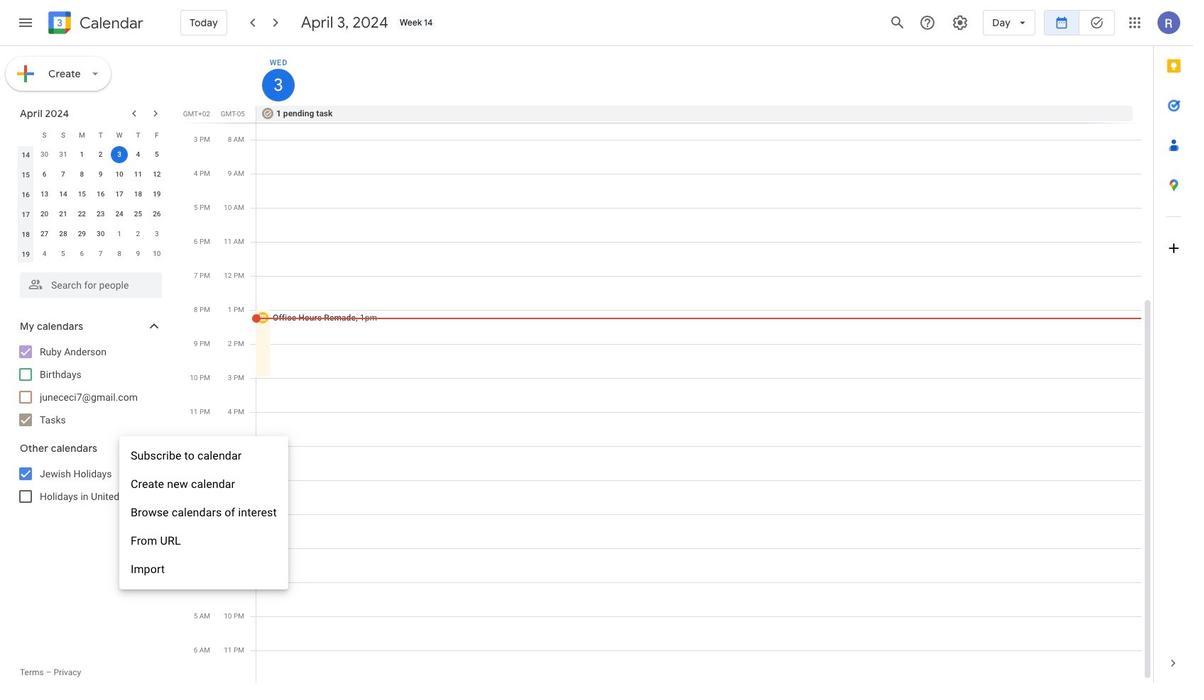 Task type: describe. For each thing, give the bounding box(es) containing it.
13 element
[[36, 186, 53, 203]]

30 element
[[92, 226, 109, 243]]

march 31 element
[[55, 146, 72, 163]]

8 element
[[73, 166, 90, 183]]

1 element
[[73, 146, 90, 163]]

Search for people text field
[[28, 273, 153, 298]]

17 element
[[111, 186, 128, 203]]

heading inside calendar element
[[77, 15, 143, 32]]

may 9 element
[[130, 246, 147, 263]]

16 element
[[92, 186, 109, 203]]

22 element
[[73, 206, 90, 223]]

11 element
[[130, 166, 147, 183]]

27 element
[[36, 226, 53, 243]]

21 element
[[55, 206, 72, 223]]

may 6 element
[[73, 246, 90, 263]]

cell inside row group
[[110, 145, 129, 165]]

may 1 element
[[111, 226, 128, 243]]

main drawer image
[[17, 14, 34, 31]]

12 element
[[148, 166, 165, 183]]

may 10 element
[[148, 246, 165, 263]]

may 8 element
[[111, 246, 128, 263]]

my calendars list
[[3, 341, 176, 432]]

20 element
[[36, 206, 53, 223]]

may 7 element
[[92, 246, 109, 263]]

row group inside april 2024 grid
[[16, 145, 166, 264]]

10 element
[[111, 166, 128, 183]]

29 element
[[73, 226, 90, 243]]

28 element
[[55, 226, 72, 243]]

14 element
[[55, 186, 72, 203]]

18 element
[[130, 186, 147, 203]]

5 element
[[148, 146, 165, 163]]

25 element
[[130, 206, 147, 223]]



Task type: vqa. For each thing, say whether or not it's contained in the screenshot.
"Add calendars." menu
yes



Task type: locate. For each thing, give the bounding box(es) containing it.
settings menu image
[[952, 14, 969, 31]]

row group
[[16, 145, 166, 264]]

24 element
[[111, 206, 128, 223]]

add other calendars image
[[124, 441, 138, 455]]

7 element
[[55, 166, 72, 183]]

may 5 element
[[55, 246, 72, 263]]

other calendars list
[[3, 463, 176, 509]]

None search field
[[0, 267, 176, 298]]

15 element
[[73, 186, 90, 203]]

row
[[250, 106, 1153, 123], [16, 125, 166, 145], [16, 145, 166, 165], [16, 165, 166, 185], [16, 185, 166, 205], [16, 205, 166, 224], [16, 224, 166, 244], [16, 244, 166, 264]]

26 element
[[148, 206, 165, 223]]

may 4 element
[[36, 246, 53, 263]]

6 element
[[36, 166, 53, 183]]

grid
[[182, 46, 1153, 684]]

heading
[[77, 15, 143, 32]]

march 30 element
[[36, 146, 53, 163]]

column header inside april 2024 grid
[[16, 125, 35, 145]]

9 element
[[92, 166, 109, 183]]

3, today element
[[111, 146, 128, 163]]

calendar element
[[45, 9, 143, 40]]

19 element
[[148, 186, 165, 203]]

2 element
[[92, 146, 109, 163]]

may 3 element
[[148, 226, 165, 243]]

4 element
[[130, 146, 147, 163]]

may 2 element
[[130, 226, 147, 243]]

add calendars. menu
[[119, 437, 288, 590]]

tab list
[[1154, 46, 1193, 644]]

column header
[[16, 125, 35, 145]]

23 element
[[92, 206, 109, 223]]

cell
[[110, 145, 129, 165]]

wednesday, april 3, today element
[[262, 69, 295, 102]]

april 2024 grid
[[13, 125, 166, 264]]



